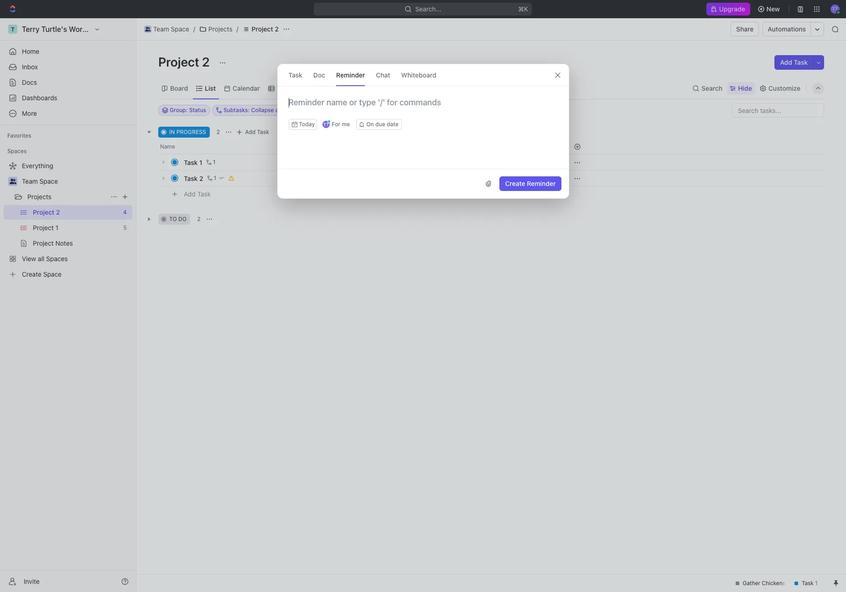 Task type: locate. For each thing, give the bounding box(es) containing it.
automations
[[768, 25, 806, 33]]

1 vertical spatial 1 button
[[205, 174, 218, 183]]

tt
[[323, 122, 329, 127]]

1 button right the task 2
[[205, 174, 218, 183]]

reminder
[[336, 71, 365, 79], [527, 180, 556, 188]]

2 vertical spatial add
[[184, 190, 196, 198]]

1 vertical spatial project
[[158, 54, 199, 69]]

doc
[[313, 71, 325, 79]]

0 horizontal spatial add task button
[[180, 189, 214, 200]]

task up the task 2
[[184, 159, 198, 166]]

space
[[171, 25, 189, 33], [40, 177, 58, 185]]

tree
[[4, 159, 132, 282]]

team
[[153, 25, 169, 33], [22, 177, 38, 185]]

0 horizontal spatial projects link
[[27, 190, 107, 204]]

1 vertical spatial team space
[[22, 177, 58, 185]]

1 horizontal spatial team space link
[[142, 24, 192, 35]]

0 vertical spatial add task
[[780, 58, 808, 66]]

inbox
[[22, 63, 38, 71]]

dialog
[[277, 64, 569, 199]]

user group image inside team space link
[[145, 27, 151, 31]]

0 horizontal spatial /
[[193, 25, 195, 33]]

2 horizontal spatial add task
[[780, 58, 808, 66]]

1 vertical spatial user group image
[[9, 179, 16, 184]]

reminder right create
[[527, 180, 556, 188]]

space inside 'tree'
[[40, 177, 58, 185]]

list link
[[203, 82, 216, 95]]

task button
[[289, 64, 302, 86]]

share
[[737, 25, 754, 33]]

task left the today dropdown button
[[257, 129, 269, 136]]

projects link
[[197, 24, 235, 35], [27, 190, 107, 204]]

table
[[277, 84, 293, 92]]

1 horizontal spatial add task button
[[234, 127, 273, 138]]

add task button
[[775, 55, 814, 70], [234, 127, 273, 138], [180, 189, 214, 200]]

upgrade
[[720, 5, 746, 13]]

0 vertical spatial add
[[780, 58, 793, 66]]

2 / from the left
[[237, 25, 239, 33]]

1 vertical spatial add task button
[[234, 127, 273, 138]]

team space
[[153, 25, 189, 33], [22, 177, 58, 185]]

1 button
[[204, 158, 217, 167], [205, 174, 218, 183]]

0 horizontal spatial project
[[158, 54, 199, 69]]

0 vertical spatial team
[[153, 25, 169, 33]]

customize button
[[757, 82, 804, 95]]

/
[[193, 25, 195, 33], [237, 25, 239, 33]]

2 horizontal spatial add
[[780, 58, 793, 66]]

1 horizontal spatial reminder
[[527, 180, 556, 188]]

0 horizontal spatial reminder
[[336, 71, 365, 79]]

team space link
[[142, 24, 192, 35], [22, 174, 130, 189]]

sidebar navigation
[[0, 18, 136, 593]]

1 horizontal spatial projects
[[208, 25, 233, 33]]

gantt
[[310, 84, 327, 92]]

0 vertical spatial team space link
[[142, 24, 192, 35]]

0 horizontal spatial projects
[[27, 193, 51, 201]]

0 vertical spatial project
[[252, 25, 273, 33]]

reminder right doc on the left top of page
[[336, 71, 365, 79]]

projects inside 'tree'
[[27, 193, 51, 201]]

0 horizontal spatial team space link
[[22, 174, 130, 189]]

search...
[[416, 5, 442, 13]]

favorites button
[[4, 130, 35, 141]]

1 vertical spatial add
[[245, 129, 256, 136]]

add task button down calendar link
[[234, 127, 273, 138]]

0 vertical spatial reminder
[[336, 71, 365, 79]]

to do
[[169, 216, 187, 223]]

0 vertical spatial projects
[[208, 25, 233, 33]]

add task
[[780, 58, 808, 66], [245, 129, 269, 136], [184, 190, 211, 198]]

0 vertical spatial space
[[171, 25, 189, 33]]

0 horizontal spatial space
[[40, 177, 58, 185]]

task
[[794, 58, 808, 66], [289, 71, 302, 79], [257, 129, 269, 136], [184, 159, 198, 166], [184, 175, 198, 182], [197, 190, 211, 198]]

1 horizontal spatial project
[[252, 25, 273, 33]]

user group image
[[145, 27, 151, 31], [9, 179, 16, 184]]

0 vertical spatial team space
[[153, 25, 189, 33]]

task 2
[[184, 175, 203, 182]]

1 horizontal spatial add task
[[245, 129, 269, 136]]

add task down the task 2
[[184, 190, 211, 198]]

home
[[22, 47, 39, 55]]

0 horizontal spatial add task
[[184, 190, 211, 198]]

task up customize
[[794, 58, 808, 66]]

tree inside sidebar navigation
[[4, 159, 132, 282]]

on
[[366, 121, 374, 128]]

reminder inside button
[[527, 180, 556, 188]]

tree containing team space
[[4, 159, 132, 282]]

1 button for 2
[[205, 174, 218, 183]]

add for the right add task button
[[780, 58, 793, 66]]

2 inside 'link'
[[275, 25, 279, 33]]

1 vertical spatial space
[[40, 177, 58, 185]]

new
[[767, 5, 780, 13]]

1 horizontal spatial add
[[245, 129, 256, 136]]

1 horizontal spatial project 2
[[252, 25, 279, 33]]

1 button right task 1
[[204, 158, 217, 167]]

add up customize
[[780, 58, 793, 66]]

0 vertical spatial 1 button
[[204, 158, 217, 167]]

task up table
[[289, 71, 302, 79]]

1 vertical spatial team space link
[[22, 174, 130, 189]]

add task button down the task 2
[[180, 189, 214, 200]]

hide
[[738, 84, 752, 92]]

table link
[[275, 82, 293, 95]]

in progress
[[169, 129, 206, 136]]

projects
[[208, 25, 233, 33], [27, 193, 51, 201]]

2
[[275, 25, 279, 33], [202, 54, 210, 69], [217, 129, 220, 136], [199, 175, 203, 182], [197, 216, 201, 223]]

project 2
[[252, 25, 279, 33], [158, 54, 213, 69]]

1 vertical spatial project 2
[[158, 54, 213, 69]]

assignees button
[[369, 105, 411, 116]]

reminder button
[[336, 64, 365, 86]]

create reminder button
[[500, 177, 561, 191]]

docs
[[22, 78, 37, 86]]

add task button up customize
[[775, 55, 814, 70]]

0 horizontal spatial add
[[184, 190, 196, 198]]

0 horizontal spatial project 2
[[158, 54, 213, 69]]

1 horizontal spatial /
[[237, 25, 239, 33]]

1 right the task 2
[[214, 175, 216, 182]]

on due date button
[[356, 119, 402, 130]]

1 horizontal spatial user group image
[[145, 27, 151, 31]]

assignees
[[380, 107, 407, 114]]

1 vertical spatial team
[[22, 177, 38, 185]]

1 horizontal spatial team
[[153, 25, 169, 33]]

project 2 link
[[240, 24, 281, 35]]

0 vertical spatial project 2
[[252, 25, 279, 33]]

home link
[[4, 44, 132, 59]]

automations button
[[764, 22, 811, 36]]

dashboards link
[[4, 91, 132, 105]]

1 vertical spatial reminder
[[527, 180, 556, 188]]

list
[[205, 84, 216, 92]]

0 horizontal spatial user group image
[[9, 179, 16, 184]]

chat
[[376, 71, 390, 79]]

project
[[252, 25, 273, 33], [158, 54, 199, 69]]

add down the task 2
[[184, 190, 196, 198]]

add task for bottommost add task button
[[184, 190, 211, 198]]

⌘k
[[519, 5, 529, 13]]

1 horizontal spatial projects link
[[197, 24, 235, 35]]

0 horizontal spatial team space
[[22, 177, 58, 185]]

1 up the task 2
[[199, 159, 202, 166]]

task 1
[[184, 159, 202, 166]]

add
[[780, 58, 793, 66], [245, 129, 256, 136], [184, 190, 196, 198]]

create reminder
[[505, 180, 556, 188]]

0 vertical spatial user group image
[[145, 27, 151, 31]]

2 vertical spatial add task
[[184, 190, 211, 198]]

1 right task 1
[[213, 159, 216, 166]]

1
[[199, 159, 202, 166], [213, 159, 216, 166], [214, 175, 216, 182]]

for me
[[332, 121, 350, 128]]

add task down calendar
[[245, 129, 269, 136]]

add down calendar link
[[245, 129, 256, 136]]

0 horizontal spatial team
[[22, 177, 38, 185]]

add for bottommost add task button
[[184, 190, 196, 198]]

1 vertical spatial projects
[[27, 193, 51, 201]]

hide button
[[727, 82, 755, 95]]

0 vertical spatial add task button
[[775, 55, 814, 70]]

add task up customize
[[780, 58, 808, 66]]

search
[[702, 84, 723, 92]]



Task type: describe. For each thing, give the bounding box(es) containing it.
task down task 1
[[184, 175, 198, 182]]

board
[[170, 84, 188, 92]]

share button
[[731, 22, 759, 37]]

dialog containing task
[[277, 64, 569, 199]]

1 button for 1
[[204, 158, 217, 167]]

calendar link
[[231, 82, 260, 95]]

spaces
[[7, 148, 27, 155]]

1 for task 2
[[214, 175, 216, 182]]

task inside dialog
[[289, 71, 302, 79]]

2 vertical spatial add task button
[[180, 189, 214, 200]]

to
[[169, 216, 177, 223]]

0 vertical spatial projects link
[[197, 24, 235, 35]]

dashboards
[[22, 94, 57, 102]]

project inside 'link'
[[252, 25, 273, 33]]

progress
[[176, 129, 206, 136]]

team space link inside 'tree'
[[22, 174, 130, 189]]

docs link
[[4, 75, 132, 90]]

doc button
[[313, 64, 325, 86]]

do
[[178, 216, 187, 223]]

Reminder na﻿me or type '/' for commands text field
[[278, 97, 569, 119]]

for
[[332, 121, 340, 128]]

inbox link
[[4, 60, 132, 74]]

upgrade link
[[707, 3, 750, 16]]

today
[[299, 121, 315, 128]]

1 / from the left
[[193, 25, 195, 33]]

create
[[505, 180, 525, 188]]

me
[[342, 121, 350, 128]]

whiteboard button
[[401, 64, 437, 86]]

team space inside 'tree'
[[22, 177, 58, 185]]

add task for the right add task button
[[780, 58, 808, 66]]

due
[[375, 121, 385, 128]]

in
[[169, 129, 175, 136]]

1 horizontal spatial space
[[171, 25, 189, 33]]

invite
[[24, 578, 40, 586]]

team inside 'tree'
[[22, 177, 38, 185]]

whiteboard
[[401, 71, 437, 79]]

calendar
[[233, 84, 260, 92]]

search button
[[690, 82, 726, 95]]

customize
[[769, 84, 801, 92]]

1 vertical spatial add task
[[245, 129, 269, 136]]

Search tasks... text field
[[733, 104, 824, 117]]

on due date
[[366, 121, 399, 128]]

today button
[[289, 119, 317, 130]]

project 2 inside 'link'
[[252, 25, 279, 33]]

1 vertical spatial projects link
[[27, 190, 107, 204]]

user group image inside 'tree'
[[9, 179, 16, 184]]

1 for task 1
[[213, 159, 216, 166]]

2 horizontal spatial add task button
[[775, 55, 814, 70]]

new button
[[754, 2, 786, 16]]

board link
[[168, 82, 188, 95]]

chat button
[[376, 64, 390, 86]]

date
[[387, 121, 399, 128]]

1 horizontal spatial team space
[[153, 25, 189, 33]]

favorites
[[7, 132, 31, 139]]

gantt link
[[308, 82, 327, 95]]

task down the task 2
[[197, 190, 211, 198]]



Task type: vqa. For each thing, say whether or not it's contained in the screenshot.
Team Space to the right
yes



